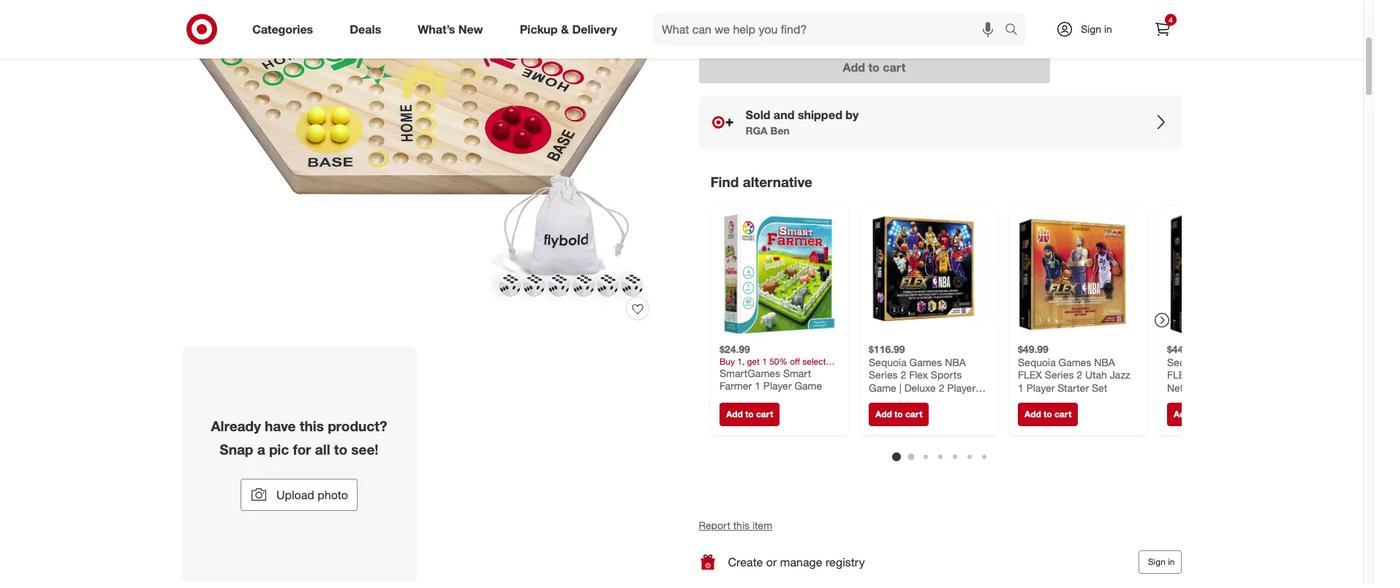 Task type: describe. For each thing, give the bounding box(es) containing it.
deals link
[[337, 13, 400, 45]]

flex for $44.99 sequoia games nba flex series 2 brooklyn nets 1 player starter set
[[1168, 368, 1192, 381]]

4
[[1169, 15, 1173, 24]]

new
[[459, 22, 483, 36]]

flex for $49.99 sequoia games nba flex series 2 utah jazz 1 player starter set
[[1018, 368, 1043, 381]]

sequoia games nba flex series 2 utah jazz 1 player starter set image
[[1018, 214, 1138, 334]]

registry
[[826, 555, 866, 570]]

have
[[265, 418, 296, 435]]

jazz
[[1110, 368, 1131, 381]]

create
[[729, 555, 764, 570]]

player inside smartgames smart farmer 1 player game
[[764, 379, 792, 392]]

item
[[753, 519, 773, 532]]

nba for utah
[[1095, 356, 1116, 368]]

smartgames
[[720, 367, 781, 379]]

sequoia for $116.99
[[869, 356, 907, 368]]

rga
[[746, 124, 768, 137]]

by
[[846, 108, 860, 122]]

photo
[[318, 488, 348, 502]]

what's new link
[[406, 13, 502, 45]]

series for sequoia games nba flex series 2 brooklyn nets 1 player starter set
[[1195, 368, 1224, 381]]

manage
[[781, 555, 823, 570]]

to for smartgames smart farmer 1 player game
[[746, 409, 754, 420]]

ben
[[771, 124, 790, 137]]

sequoia for $49.99
[[1018, 356, 1056, 368]]

to for sequoia games nba flex series 2 brooklyn nets 1 player starter set
[[1193, 409, 1202, 420]]

add to cart button up by
[[699, 51, 1051, 83]]

set for utah
[[1092, 381, 1108, 394]]

add to cart button for sequoia games nba series 2 flex sports game | deluxe 2 player starter set
[[869, 403, 929, 426]]

upload photo button
[[241, 479, 358, 511]]

starter inside $116.99 sequoia games nba series 2 flex sports game | deluxe 2 player starter set
[[869, 394, 901, 407]]

series inside $116.99 sequoia games nba series 2 flex sports game | deluxe 2 player starter set
[[869, 368, 898, 381]]

flex
[[910, 368, 928, 381]]

pickup & delivery
[[520, 22, 618, 36]]

me
[[732, 16, 744, 27]]

series for sequoia games nba flex series 2 utah jazz 1 player starter set
[[1045, 368, 1074, 381]]

What can we help you find? suggestions appear below search field
[[653, 13, 1009, 45]]

cart for smartgames smart farmer 1 player game
[[757, 409, 774, 420]]

brooklyn
[[1235, 368, 1276, 381]]

$44.99 sequoia games nba flex series 2 brooklyn nets 1 player starter set
[[1168, 343, 1281, 394]]

notify
[[706, 16, 729, 27]]

add to cart for sequoia games nba flex series 2 utah jazz 1 player starter set
[[1025, 409, 1072, 420]]

already have this product? snap a pic for all to see!
[[211, 418, 387, 458]]

player inside the $44.99 sequoia games nba flex series 2 brooklyn nets 1 player starter set
[[1200, 381, 1229, 394]]

nba for sports
[[945, 356, 966, 368]]

add to cart button for sequoia games nba flex series 2 brooklyn nets 1 player starter set
[[1168, 403, 1228, 426]]

game inside smartgames smart farmer 1 player game
[[795, 379, 823, 392]]

0 vertical spatial sign in
[[1082, 23, 1113, 35]]

player inside $49.99 sequoia games nba flex series 2 utah jazz 1 player starter set
[[1027, 381, 1055, 394]]

add inside fulfillment region
[[844, 60, 866, 75]]

back
[[783, 16, 803, 27]]

nets
[[1168, 381, 1189, 394]]

to for sequoia games nba flex series 2 utah jazz 1 player starter set
[[1044, 409, 1053, 420]]

0 horizontal spatial sign
[[1082, 23, 1102, 35]]

smartgames smart farmer 1 player game
[[720, 367, 823, 392]]

sold
[[746, 108, 771, 122]]

starter for brooklyn
[[1232, 381, 1263, 394]]

upload
[[277, 488, 314, 502]]

flybold marble board game - original board game double sided painted 6 and 4 player, 1 of 2 image
[[181, 0, 664, 335]]

sequoia for $44.99
[[1168, 356, 1206, 368]]

to for sequoia games nba series 2 flex sports game | deluxe 2 player starter set
[[895, 409, 903, 420]]

sold and shipped by rga ben
[[746, 108, 860, 137]]

add to cart button for sequoia games nba flex series 2 utah jazz 1 player starter set
[[1018, 403, 1079, 426]]

this inside the report this item button
[[734, 519, 750, 532]]

cart for sequoia games nba flex series 2 brooklyn nets 1 player starter set
[[1204, 409, 1221, 420]]

add for sequoia games nba series 2 flex sports game | deluxe 2 player starter set
[[876, 409, 892, 420]]

sports
[[931, 368, 962, 381]]

4 link
[[1147, 13, 1179, 45]]

2 up |
[[901, 368, 907, 381]]

games for utah
[[1059, 356, 1092, 368]]

$24.99
[[720, 343, 751, 355]]

&
[[561, 22, 569, 36]]

games for sports
[[910, 356, 943, 368]]

in inside sign in link
[[1105, 23, 1113, 35]]

sign in button
[[1139, 551, 1182, 575]]



Task type: vqa. For each thing, say whether or not it's contained in the screenshot.
Set inside the $49.99 Sequoia Games NBA FLEX Series 2 Utah Jazz 1 Player Starter Set
yes



Task type: locate. For each thing, give the bounding box(es) containing it.
notify me when it's back
[[706, 16, 803, 27]]

add
[[844, 60, 866, 75], [727, 409, 743, 420], [876, 409, 892, 420], [1025, 409, 1042, 420], [1174, 409, 1191, 420]]

2 sequoia from the left
[[1018, 356, 1056, 368]]

0 horizontal spatial game
[[795, 379, 823, 392]]

sign in link
[[1044, 13, 1136, 45]]

2 games from the left
[[1059, 356, 1092, 368]]

1 horizontal spatial games
[[1059, 356, 1092, 368]]

games
[[910, 356, 943, 368], [1059, 356, 1092, 368], [1208, 356, 1241, 368]]

0 horizontal spatial set
[[903, 394, 919, 407]]

1 horizontal spatial 1
[[1018, 381, 1024, 394]]

1 vertical spatial this
[[734, 519, 750, 532]]

deals
[[350, 22, 381, 36]]

image gallery element
[[181, 0, 664, 582]]

1 nba from the left
[[945, 356, 966, 368]]

1 inside smartgames smart farmer 1 player game
[[755, 379, 761, 392]]

starter inside $49.99 sequoia games nba flex series 2 utah jazz 1 player starter set
[[1058, 381, 1090, 394]]

add to cart button for smartgames smart farmer 1 player game
[[720, 403, 780, 426]]

0 horizontal spatial starter
[[869, 394, 901, 407]]

add down what can we help you find? suggestions appear below search field
[[844, 60, 866, 75]]

cart for sequoia games nba flex series 2 utah jazz 1 player starter set
[[1055, 409, 1072, 420]]

to right all
[[334, 441, 348, 458]]

to down what can we help you find? suggestions appear below search field
[[869, 60, 880, 75]]

2 horizontal spatial games
[[1208, 356, 1241, 368]]

starter down utah
[[1058, 381, 1090, 394]]

sequoia games nba flex series 2 brooklyn nets 1 player starter set image
[[1168, 214, 1288, 334]]

game
[[795, 379, 823, 392], [869, 381, 897, 394]]

1
[[755, 379, 761, 392], [1018, 381, 1024, 394], [1192, 381, 1198, 394]]

set down brooklyn at the bottom right
[[1266, 381, 1281, 394]]

games inside $116.99 sequoia games nba series 2 flex sports game | deluxe 2 player starter set
[[910, 356, 943, 368]]

2 series from the left
[[1045, 368, 1074, 381]]

player down sports
[[948, 381, 976, 394]]

when
[[747, 16, 768, 27]]

1 down smartgames
[[755, 379, 761, 392]]

delivery
[[572, 22, 618, 36]]

2 horizontal spatial sequoia
[[1168, 356, 1206, 368]]

product?
[[328, 418, 387, 435]]

1 horizontal spatial flex
[[1168, 368, 1192, 381]]

2 inside $49.99 sequoia games nba flex series 2 utah jazz 1 player starter set
[[1077, 368, 1083, 381]]

3 sequoia from the left
[[1168, 356, 1206, 368]]

2 nba from the left
[[1095, 356, 1116, 368]]

1 horizontal spatial this
[[734, 519, 750, 532]]

to
[[869, 60, 880, 75], [746, 409, 754, 420], [895, 409, 903, 420], [1044, 409, 1053, 420], [1193, 409, 1202, 420], [334, 441, 348, 458]]

2 horizontal spatial starter
[[1232, 381, 1263, 394]]

add to cart button down $49.99 sequoia games nba flex series 2 utah jazz 1 player starter set
[[1018, 403, 1079, 426]]

add for sequoia games nba flex series 2 brooklyn nets 1 player starter set
[[1174, 409, 1191, 420]]

it's
[[770, 16, 781, 27]]

nba inside $116.99 sequoia games nba series 2 flex sports game | deluxe 2 player starter set
[[945, 356, 966, 368]]

1 horizontal spatial in
[[1169, 557, 1176, 568]]

1 down $49.99
[[1018, 381, 1024, 394]]

player down $49.99
[[1027, 381, 1055, 394]]

snap
[[220, 441, 253, 458]]

series down $116.99
[[869, 368, 898, 381]]

flex up nets
[[1168, 368, 1192, 381]]

add to cart down |
[[876, 409, 923, 420]]

1 inside $49.99 sequoia games nba flex series 2 utah jazz 1 player starter set
[[1018, 381, 1024, 394]]

to inside already have this product? snap a pic for all to see!
[[334, 441, 348, 458]]

add for smartgames smart farmer 1 player game
[[727, 409, 743, 420]]

1 horizontal spatial sequoia
[[1018, 356, 1056, 368]]

1 horizontal spatial sign in
[[1149, 557, 1176, 568]]

0 horizontal spatial series
[[869, 368, 898, 381]]

pic
[[269, 441, 289, 458]]

$116.99 sequoia games nba series 2 flex sports game | deluxe 2 player starter set
[[869, 343, 976, 407]]

sign in inside "button"
[[1149, 557, 1176, 568]]

add to cart button down |
[[869, 403, 929, 426]]

create or manage registry
[[729, 555, 866, 570]]

0 horizontal spatial games
[[910, 356, 943, 368]]

2 left utah
[[1077, 368, 1083, 381]]

1 vertical spatial sign in
[[1149, 557, 1176, 568]]

add down $116.99 sequoia games nba series 2 flex sports game | deluxe 2 player starter set
[[876, 409, 892, 420]]

starter for utah
[[1058, 381, 1090, 394]]

1 vertical spatial in
[[1169, 557, 1176, 568]]

report
[[699, 519, 731, 532]]

1 horizontal spatial game
[[869, 381, 897, 394]]

pickup & delivery link
[[508, 13, 636, 45]]

add to cart inside fulfillment region
[[844, 60, 906, 75]]

add down 'farmer'
[[727, 409, 743, 420]]

a
[[257, 441, 265, 458]]

1 vertical spatial sign
[[1149, 557, 1167, 568]]

add to cart button down 'farmer'
[[720, 403, 780, 426]]

this left item
[[734, 519, 750, 532]]

starter
[[1058, 381, 1090, 394], [1232, 381, 1263, 394], [869, 394, 901, 407]]

1 horizontal spatial set
[[1092, 381, 1108, 394]]

0 horizontal spatial nba
[[945, 356, 966, 368]]

sign
[[1082, 23, 1102, 35], [1149, 557, 1167, 568]]

0 vertical spatial this
[[300, 418, 324, 435]]

set
[[1092, 381, 1108, 394], [1266, 381, 1281, 394], [903, 394, 919, 407]]

what's new
[[418, 22, 483, 36]]

1 series from the left
[[869, 368, 898, 381]]

2 horizontal spatial series
[[1195, 368, 1224, 381]]

nba
[[945, 356, 966, 368], [1095, 356, 1116, 368], [1244, 356, 1265, 368]]

0 horizontal spatial sign in
[[1082, 23, 1113, 35]]

nba inside $49.99 sequoia games nba flex series 2 utah jazz 1 player starter set
[[1095, 356, 1116, 368]]

flex
[[1018, 368, 1043, 381], [1168, 368, 1192, 381]]

add down $49.99 sequoia games nba flex series 2 utah jazz 1 player starter set
[[1025, 409, 1042, 420]]

1 horizontal spatial nba
[[1095, 356, 1116, 368]]

add to cart for sequoia games nba flex series 2 brooklyn nets 1 player starter set
[[1174, 409, 1221, 420]]

2 horizontal spatial 1
[[1192, 381, 1198, 394]]

report this item button
[[699, 518, 773, 533]]

to down 'farmer'
[[746, 409, 754, 420]]

3 games from the left
[[1208, 356, 1241, 368]]

see!
[[351, 441, 379, 458]]

search button
[[999, 13, 1034, 48]]

add to cart down 'farmer'
[[727, 409, 774, 420]]

sequoia inside the $44.99 sequoia games nba flex series 2 brooklyn nets 1 player starter set
[[1168, 356, 1206, 368]]

sign inside "button"
[[1149, 557, 1167, 568]]

sequoia down the $44.99
[[1168, 356, 1206, 368]]

$49.99 sequoia games nba flex series 2 utah jazz 1 player starter set
[[1018, 343, 1131, 394]]

game inside $116.99 sequoia games nba series 2 flex sports game | deluxe 2 player starter set
[[869, 381, 897, 394]]

starter inside the $44.99 sequoia games nba flex series 2 brooklyn nets 1 player starter set
[[1232, 381, 1263, 394]]

notify me when it's back button
[[699, 10, 809, 34]]

this inside already have this product? snap a pic for all to see!
[[300, 418, 324, 435]]

add to cart button down nets
[[1168, 403, 1228, 426]]

game left |
[[869, 381, 897, 394]]

games inside the $44.99 sequoia games nba flex series 2 brooklyn nets 1 player starter set
[[1208, 356, 1241, 368]]

2 horizontal spatial set
[[1266, 381, 1281, 394]]

set for brooklyn
[[1266, 381, 1281, 394]]

1 horizontal spatial starter
[[1058, 381, 1090, 394]]

pickup
[[520, 22, 558, 36]]

1 games from the left
[[910, 356, 943, 368]]

2 inside the $44.99 sequoia games nba flex series 2 brooklyn nets 1 player starter set
[[1226, 368, 1232, 381]]

flex inside $49.99 sequoia games nba flex series 2 utah jazz 1 player starter set
[[1018, 368, 1043, 381]]

1 right nets
[[1192, 381, 1198, 394]]

add for sequoia games nba flex series 2 utah jazz 1 player starter set
[[1025, 409, 1042, 420]]

farmer
[[720, 379, 752, 392]]

smartgames smart farmer 1 player game image
[[720, 214, 840, 334]]

this
[[300, 418, 324, 435], [734, 519, 750, 532]]

all
[[315, 441, 330, 458]]

or
[[767, 555, 778, 570]]

for
[[293, 441, 311, 458]]

2 down sports
[[939, 381, 945, 394]]

to down $49.99 sequoia games nba flex series 2 utah jazz 1 player starter set
[[1044, 409, 1053, 420]]

1 sequoia from the left
[[869, 356, 907, 368]]

player right nets
[[1200, 381, 1229, 394]]

game down smart
[[795, 379, 823, 392]]

add to cart for smartgames smart farmer 1 player game
[[727, 409, 774, 420]]

2
[[901, 368, 907, 381], [1077, 368, 1083, 381], [1226, 368, 1232, 381], [939, 381, 945, 394]]

cart
[[884, 60, 906, 75], [757, 409, 774, 420], [906, 409, 923, 420], [1055, 409, 1072, 420], [1204, 409, 1221, 420]]

find
[[711, 173, 740, 190]]

set inside $116.99 sequoia games nba series 2 flex sports game | deluxe 2 player starter set
[[903, 394, 919, 407]]

add to cart
[[844, 60, 906, 75], [727, 409, 774, 420], [876, 409, 923, 420], [1025, 409, 1072, 420], [1174, 409, 1221, 420]]

3 series from the left
[[1195, 368, 1224, 381]]

nba up sports
[[945, 356, 966, 368]]

1 horizontal spatial sign
[[1149, 557, 1167, 568]]

add to cart up by
[[844, 60, 906, 75]]

0 horizontal spatial in
[[1105, 23, 1113, 35]]

utah
[[1086, 368, 1108, 381]]

sequoia down $116.99
[[869, 356, 907, 368]]

player
[[764, 379, 792, 392], [948, 381, 976, 394], [1027, 381, 1055, 394], [1200, 381, 1229, 394]]

2 horizontal spatial nba
[[1244, 356, 1265, 368]]

already
[[211, 418, 261, 435]]

sequoia games nba series 2 flex sports game | deluxe 2 player starter set image
[[869, 214, 989, 334]]

set inside $49.99 sequoia games nba flex series 2 utah jazz 1 player starter set
[[1092, 381, 1108, 394]]

0 vertical spatial sign
[[1082, 23, 1102, 35]]

sequoia
[[869, 356, 907, 368], [1018, 356, 1056, 368], [1168, 356, 1206, 368]]

series inside the $44.99 sequoia games nba flex series 2 brooklyn nets 1 player starter set
[[1195, 368, 1224, 381]]

player inside $116.99 sequoia games nba series 2 flex sports game | deluxe 2 player starter set
[[948, 381, 976, 394]]

to inside fulfillment region
[[869, 60, 880, 75]]

flex down $49.99
[[1018, 368, 1043, 381]]

to down |
[[895, 409, 903, 420]]

shipped
[[799, 108, 843, 122]]

add to cart for sequoia games nba series 2 flex sports game | deluxe 2 player starter set
[[876, 409, 923, 420]]

nba for brooklyn
[[1244, 356, 1265, 368]]

0 horizontal spatial this
[[300, 418, 324, 435]]

cart for sequoia games nba series 2 flex sports game | deluxe 2 player starter set
[[906, 409, 923, 420]]

set inside the $44.99 sequoia games nba flex series 2 brooklyn nets 1 player starter set
[[1266, 381, 1281, 394]]

$44.99
[[1168, 343, 1198, 355]]

sequoia inside $116.99 sequoia games nba series 2 flex sports game | deluxe 2 player starter set
[[869, 356, 907, 368]]

in
[[1105, 23, 1113, 35], [1169, 557, 1176, 568]]

games up the flex
[[910, 356, 943, 368]]

1 flex from the left
[[1018, 368, 1043, 381]]

categories
[[252, 22, 313, 36]]

find alternative
[[711, 173, 813, 190]]

starter down |
[[869, 394, 901, 407]]

flex inside the $44.99 sequoia games nba flex series 2 brooklyn nets 1 player starter set
[[1168, 368, 1192, 381]]

nba up utah
[[1095, 356, 1116, 368]]

set down deluxe
[[903, 394, 919, 407]]

0 horizontal spatial 1
[[755, 379, 761, 392]]

sign in
[[1082, 23, 1113, 35], [1149, 557, 1176, 568]]

games inside $49.99 sequoia games nba flex series 2 utah jazz 1 player starter set
[[1059, 356, 1092, 368]]

fulfillment region
[[699, 0, 1182, 150]]

alternative
[[743, 173, 813, 190]]

to down the $44.99 sequoia games nba flex series 2 brooklyn nets 1 player starter set
[[1193, 409, 1202, 420]]

games up utah
[[1059, 356, 1092, 368]]

cart inside fulfillment region
[[884, 60, 906, 75]]

2 left brooklyn at the bottom right
[[1226, 368, 1232, 381]]

player down smart
[[764, 379, 792, 392]]

games up brooklyn at the bottom right
[[1208, 356, 1241, 368]]

this up for
[[300, 418, 324, 435]]

series down the $44.99
[[1195, 368, 1224, 381]]

set down utah
[[1092, 381, 1108, 394]]

1 for sequoia games nba flex series 2 brooklyn nets 1 player starter set
[[1192, 381, 1198, 394]]

2 flex from the left
[[1168, 368, 1192, 381]]

series inside $49.99 sequoia games nba flex series 2 utah jazz 1 player starter set
[[1045, 368, 1074, 381]]

$116.99
[[869, 343, 906, 355]]

add to cart button
[[699, 51, 1051, 83], [720, 403, 780, 426], [869, 403, 929, 426], [1018, 403, 1079, 426], [1168, 403, 1228, 426]]

series
[[869, 368, 898, 381], [1045, 368, 1074, 381], [1195, 368, 1224, 381]]

|
[[900, 381, 902, 394]]

smart
[[784, 367, 812, 379]]

upload photo
[[277, 488, 348, 502]]

sequoia down $49.99
[[1018, 356, 1056, 368]]

add to cart down nets
[[1174, 409, 1221, 420]]

0 horizontal spatial flex
[[1018, 368, 1043, 381]]

search
[[999, 23, 1034, 38]]

deluxe
[[905, 381, 936, 394]]

1 for sequoia games nba flex series 2 utah jazz 1 player starter set
[[1018, 381, 1024, 394]]

1 inside the $44.99 sequoia games nba flex series 2 brooklyn nets 1 player starter set
[[1192, 381, 1198, 394]]

add to cart down $49.99 sequoia games nba flex series 2 utah jazz 1 player starter set
[[1025, 409, 1072, 420]]

3 nba from the left
[[1244, 356, 1265, 368]]

$49.99
[[1018, 343, 1049, 355]]

games for brooklyn
[[1208, 356, 1241, 368]]

nba up brooklyn at the bottom right
[[1244, 356, 1265, 368]]

and
[[774, 108, 795, 122]]

categories link
[[240, 13, 332, 45]]

series down $49.99
[[1045, 368, 1074, 381]]

what's
[[418, 22, 455, 36]]

0 horizontal spatial sequoia
[[869, 356, 907, 368]]

0 vertical spatial in
[[1105, 23, 1113, 35]]

sequoia inside $49.99 sequoia games nba flex series 2 utah jazz 1 player starter set
[[1018, 356, 1056, 368]]

nba inside the $44.99 sequoia games nba flex series 2 brooklyn nets 1 player starter set
[[1244, 356, 1265, 368]]

starter down brooklyn at the bottom right
[[1232, 381, 1263, 394]]

report this item
[[699, 519, 773, 532]]

in inside sign in "button"
[[1169, 557, 1176, 568]]

add down nets
[[1174, 409, 1191, 420]]

1 horizontal spatial series
[[1045, 368, 1074, 381]]



